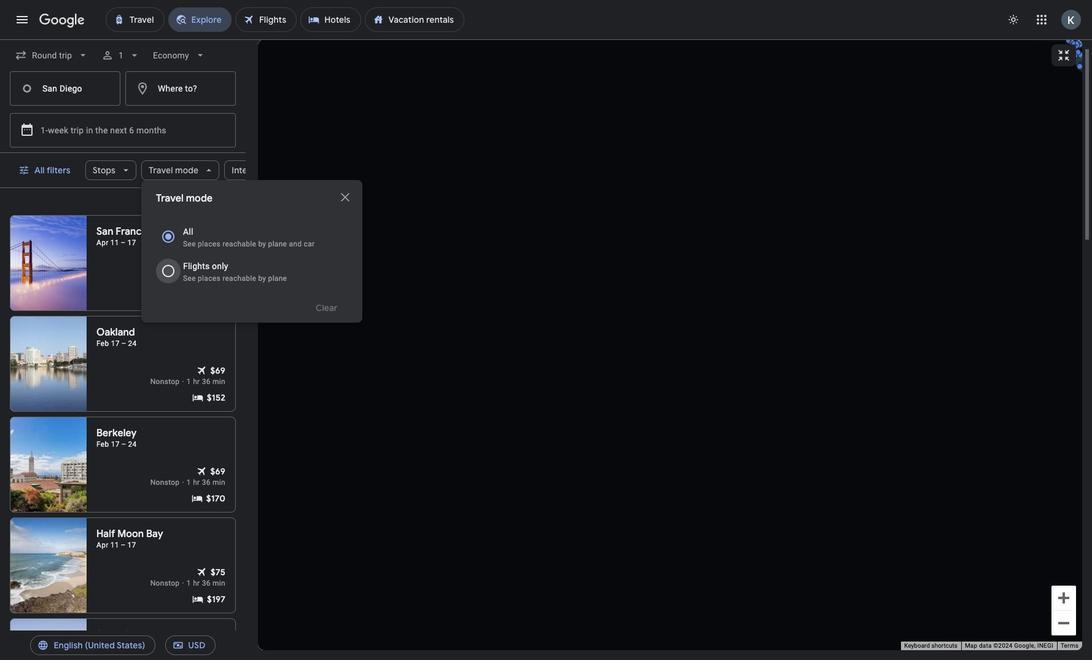 Task type: describe. For each thing, give the bounding box(es) containing it.
the
[[95, 125, 108, 135]]

san
[[97, 226, 113, 238]]

mode inside popup button
[[175, 165, 199, 176]]

see inside flights only see places reachable by plane
[[183, 274, 196, 283]]

filters
[[47, 165, 70, 176]]

interests button
[[225, 156, 289, 185]]

keyboard shortcuts button
[[905, 642, 958, 650]]

trip
[[71, 125, 84, 135]]

min for half moon bay
[[213, 579, 226, 588]]

san francisco apr 11 – 17
[[97, 226, 161, 247]]

hr for oakland
[[193, 377, 200, 386]]

map
[[966, 642, 978, 649]]

bay
[[146, 528, 163, 540]]

1-
[[41, 125, 48, 135]]

shortcuts
[[932, 642, 958, 649]]

197 US dollars text field
[[207, 593, 226, 605]]

plane inside flights only see places reachable by plane
[[268, 274, 287, 283]]

results
[[197, 199, 221, 207]]

all see places reachable by plane and car
[[183, 227, 315, 248]]

nonstop for half moon bay
[[150, 579, 180, 588]]

flights only see places reachable by plane
[[183, 261, 287, 283]]

1 hr from the top
[[193, 277, 200, 285]]

english
[[54, 640, 83, 651]]

sausalito apr 11 – 17
[[97, 629, 138, 650]]

about these results
[[154, 199, 221, 207]]

$197
[[207, 594, 226, 605]]

Where to? text field
[[125, 71, 236, 106]]

all filters button
[[11, 156, 80, 185]]

by inside all see places reachable by plane and car
[[258, 240, 266, 248]]

by inside flights only see places reachable by plane
[[258, 274, 266, 283]]

$170
[[206, 493, 226, 504]]

1 1 hr 36 min from the top
[[187, 277, 226, 285]]

apr inside "half moon bay apr 11 – 17"
[[97, 541, 109, 549]]

1 for oakland
[[187, 377, 191, 386]]

moon
[[118, 528, 144, 540]]

sausalito
[[97, 629, 138, 641]]

$69 for berkeley
[[211, 466, 226, 477]]

hr for half moon bay
[[193, 579, 200, 588]]

1-week trip in the next 6 months button
[[10, 113, 236, 148]]

36 for berkeley
[[202, 478, 211, 487]]

states)
[[117, 640, 145, 651]]

loading results progress bar
[[0, 39, 1093, 42]]

only
[[212, 261, 228, 271]]

in
[[86, 125, 93, 135]]

change appearance image
[[999, 5, 1029, 34]]

places inside flights only see places reachable by plane
[[198, 274, 221, 283]]

berkeley
[[97, 427, 137, 439]]

6
[[129, 125, 134, 135]]

min for berkeley
[[213, 478, 226, 487]]

nonstop for oakland
[[150, 377, 180, 386]]

17 – 24 for berkeley
[[111, 440, 137, 449]]

(united
[[85, 640, 115, 651]]

data
[[980, 642, 992, 649]]

152 US dollars text field
[[207, 392, 226, 404]]

11 – 17 inside san francisco apr 11 – 17
[[111, 238, 136, 247]]

terms link
[[1061, 642, 1079, 649]]

$152
[[207, 392, 226, 403]]

36 for half moon bay
[[202, 579, 211, 588]]

stops
[[93, 165, 116, 176]]

all for all see places reachable by plane and car
[[183, 227, 193, 237]]

stops button
[[85, 156, 137, 185]]

1 vertical spatial travel mode
[[156, 192, 213, 205]]

travel mode option group
[[156, 219, 348, 288]]

©2024
[[994, 642, 1013, 649]]

hr for berkeley
[[193, 478, 200, 487]]

all for all filters
[[34, 165, 45, 176]]

36 for oakland
[[202, 377, 211, 386]]

keyboard shortcuts
[[905, 642, 958, 649]]



Task type: vqa. For each thing, say whether or not it's contained in the screenshot.
the top the reachable
yes



Task type: locate. For each thing, give the bounding box(es) containing it.
2 17 – 24 from the top
[[111, 440, 137, 449]]

these
[[176, 199, 195, 207]]

car
[[304, 240, 315, 248]]

2 vertical spatial apr
[[97, 642, 109, 650]]

2 1 hr 36 min from the top
[[187, 377, 226, 386]]

36 up $197
[[202, 579, 211, 588]]

36 up $152
[[202, 377, 211, 386]]

0 vertical spatial 69 us dollars text field
[[211, 364, 226, 377]]

17 – 24
[[111, 339, 137, 348], [111, 440, 137, 449]]

17 – 24 down berkeley
[[111, 440, 137, 449]]

1 17 – 24 from the top
[[111, 339, 137, 348]]

17 – 24 for oakland
[[111, 339, 137, 348]]

2 feb from the top
[[97, 440, 109, 449]]

2 11 – 17 from the top
[[111, 541, 136, 549]]

all filters
[[34, 165, 70, 176]]

apr inside san francisco apr 11 – 17
[[97, 238, 109, 247]]

1 for half moon bay
[[187, 579, 191, 588]]

google,
[[1015, 642, 1036, 649]]

0 vertical spatial see
[[183, 240, 196, 248]]

1 hr 36 min up $170
[[187, 478, 226, 487]]

all
[[34, 165, 45, 176], [183, 227, 193, 237]]

3 nonstop from the top
[[150, 478, 180, 487]]

keyboard
[[905, 642, 931, 649]]

1 hr 36 min up $152
[[187, 377, 226, 386]]

0 vertical spatial by
[[258, 240, 266, 248]]

4 36 from the top
[[202, 579, 211, 588]]

view smaller map image
[[1057, 48, 1072, 63]]

4 1 hr 36 min from the top
[[187, 579, 226, 588]]

3 36 from the top
[[202, 478, 211, 487]]

2 plane from the top
[[268, 274, 287, 283]]

1 vertical spatial 11 – 17
[[111, 541, 136, 549]]

11 – 17 down francisco
[[111, 238, 136, 247]]

1 min from the top
[[213, 277, 226, 285]]

half
[[97, 528, 115, 540]]

0 vertical spatial 17 – 24
[[111, 339, 137, 348]]

$75 for 75 us dollars text box
[[211, 567, 226, 578]]

feb inside oakland feb 17 – 24
[[97, 339, 109, 348]]

travel mode down travel mode popup button in the top left of the page
[[156, 192, 213, 205]]

11 – 17 down sausalito
[[111, 642, 136, 650]]

1 vertical spatial $75
[[211, 567, 226, 578]]

plane inside all see places reachable by plane and car
[[268, 240, 287, 248]]

1 inside popup button
[[119, 50, 124, 60]]

min up $170
[[213, 478, 226, 487]]

$69
[[211, 365, 226, 376], [211, 466, 226, 477]]

$75 right flights
[[211, 264, 226, 275]]

1
[[119, 50, 124, 60], [187, 277, 191, 285], [187, 377, 191, 386], [187, 478, 191, 487], [187, 579, 191, 588]]

hr
[[193, 277, 200, 285], [193, 377, 200, 386], [193, 478, 200, 487], [193, 579, 200, 588]]

11 – 17 down moon
[[111, 541, 136, 549]]

0 vertical spatial plane
[[268, 240, 287, 248]]

4 hr from the top
[[193, 579, 200, 588]]

0 vertical spatial travel mode
[[149, 165, 199, 176]]

places
[[198, 240, 221, 248], [198, 274, 221, 283]]

feb
[[97, 339, 109, 348], [97, 440, 109, 449]]

travel inside popup button
[[149, 165, 173, 176]]

usd button
[[165, 631, 215, 660]]

see down flights
[[183, 274, 196, 283]]

2 reachable from the top
[[223, 274, 256, 283]]

0 vertical spatial 11 – 17
[[111, 238, 136, 247]]

170 US dollars text field
[[206, 492, 226, 505]]

1 vertical spatial apr
[[97, 541, 109, 549]]

None text field
[[10, 71, 120, 106]]

1 36 from the top
[[202, 277, 211, 285]]

apr inside sausalito apr 11 – 17
[[97, 642, 109, 650]]

english (united states) button
[[30, 631, 155, 660]]

reachable inside all see places reachable by plane and car
[[223, 240, 256, 248]]

francisco
[[116, 226, 161, 238]]

$75 for $75 text box
[[211, 264, 226, 275]]

plane
[[268, 240, 287, 248], [268, 274, 287, 283]]

69 us dollars text field up $170
[[211, 465, 226, 478]]

1 hr 36 min down 75 us dollars text box
[[187, 579, 226, 588]]

1 feb from the top
[[97, 339, 109, 348]]

map data ©2024 google, inegi
[[966, 642, 1054, 649]]

69 us dollars text field for oakland
[[211, 364, 226, 377]]

berkeley feb 17 – 24
[[97, 427, 137, 449]]

0 vertical spatial feb
[[97, 339, 109, 348]]

17 – 24 inside berkeley feb 17 – 24
[[111, 440, 137, 449]]

1 button
[[97, 41, 146, 70]]

0 vertical spatial $69
[[211, 365, 226, 376]]

see up flights
[[183, 240, 196, 248]]

$69 up $170
[[211, 466, 226, 477]]

main menu image
[[15, 12, 30, 27]]

next
[[110, 125, 127, 135]]

1 hr 36 min for half moon bay
[[187, 579, 226, 588]]

0 vertical spatial mode
[[175, 165, 199, 176]]

all down about these results
[[183, 227, 193, 237]]

by down all see places reachable by plane and car
[[258, 274, 266, 283]]

1 hr 36 min for berkeley
[[187, 478, 226, 487]]

min down 75 us dollars text box
[[213, 579, 226, 588]]

2 apr from the top
[[97, 541, 109, 549]]

3 11 – 17 from the top
[[111, 642, 136, 650]]

reachable inside flights only see places reachable by plane
[[223, 274, 256, 283]]

2 by from the top
[[258, 274, 266, 283]]

travel mode inside travel mode popup button
[[149, 165, 199, 176]]

3 hr from the top
[[193, 478, 200, 487]]

$75 up $197
[[211, 567, 226, 578]]

terms
[[1061, 642, 1079, 649]]

feb for oakland
[[97, 339, 109, 348]]

feb inside berkeley feb 17 – 24
[[97, 440, 109, 449]]

travel mode button
[[141, 156, 220, 185]]

0 vertical spatial places
[[198, 240, 221, 248]]

36 up $170
[[202, 478, 211, 487]]

1 hr 36 min down $75 text box
[[187, 277, 226, 285]]

apr
[[97, 238, 109, 247], [97, 541, 109, 549], [97, 642, 109, 650]]

1 for berkeley
[[187, 478, 191, 487]]

all inside button
[[34, 165, 45, 176]]

min for oakland
[[213, 377, 226, 386]]

11 – 17 inside sausalito apr 11 – 17
[[111, 642, 136, 650]]

places inside all see places reachable by plane and car
[[198, 240, 221, 248]]

travel mode up about
[[149, 165, 199, 176]]

75 US dollars text field
[[211, 264, 226, 276]]

travel up about
[[149, 165, 173, 176]]

all left filters
[[34, 165, 45, 176]]

map region
[[258, 39, 1083, 650]]

11 – 17 inside "half moon bay apr 11 – 17"
[[111, 541, 136, 549]]

36 down flights
[[202, 277, 211, 285]]

oakland
[[97, 326, 135, 339]]

69 US dollars text field
[[211, 364, 226, 377], [211, 465, 226, 478]]

mode down travel mode popup button in the top left of the page
[[186, 192, 213, 205]]

1 vertical spatial by
[[258, 274, 266, 283]]

0 vertical spatial travel
[[149, 165, 173, 176]]

travel
[[149, 165, 173, 176], [156, 192, 184, 205]]

$69 up $152
[[211, 365, 226, 376]]

3 apr from the top
[[97, 642, 109, 650]]

0 horizontal spatial all
[[34, 165, 45, 176]]

mode up about these results
[[175, 165, 199, 176]]

1 vertical spatial reachable
[[223, 274, 256, 283]]

69 us dollars text field up $152
[[211, 364, 226, 377]]

1 by from the top
[[258, 240, 266, 248]]

1 $75 from the top
[[211, 264, 226, 275]]

apr down sausalito
[[97, 642, 109, 650]]

and
[[289, 240, 302, 248]]

1 vertical spatial places
[[198, 274, 221, 283]]

plane left and
[[268, 240, 287, 248]]

plane down all see places reachable by plane and car
[[268, 274, 287, 283]]

travel down travel mode popup button in the top left of the page
[[156, 192, 184, 205]]

2 36 from the top
[[202, 377, 211, 386]]

feb down oakland
[[97, 339, 109, 348]]

1 vertical spatial plane
[[268, 274, 287, 283]]

feb for berkeley
[[97, 440, 109, 449]]

11 – 17
[[111, 238, 136, 247], [111, 541, 136, 549], [111, 642, 136, 650]]

1 vertical spatial mode
[[186, 192, 213, 205]]

0 vertical spatial $75
[[211, 264, 226, 275]]

by
[[258, 240, 266, 248], [258, 274, 266, 283]]

2 vertical spatial 11 – 17
[[111, 642, 136, 650]]

all inside all see places reachable by plane and car
[[183, 227, 193, 237]]

apr down san
[[97, 238, 109, 247]]

1 plane from the top
[[268, 240, 287, 248]]

75 US dollars text field
[[211, 566, 226, 578]]

about
[[154, 199, 174, 207]]

min down $75 text box
[[213, 277, 226, 285]]

week
[[48, 125, 68, 135]]

0 vertical spatial apr
[[97, 238, 109, 247]]

inegi
[[1038, 642, 1054, 649]]

1 vertical spatial $69
[[211, 466, 226, 477]]

1 11 – 17 from the top
[[111, 238, 136, 247]]

usd
[[188, 640, 206, 651]]

1 69 us dollars text field from the top
[[211, 364, 226, 377]]

min
[[213, 277, 226, 285], [213, 377, 226, 386], [213, 478, 226, 487], [213, 579, 226, 588]]

1 apr from the top
[[97, 238, 109, 247]]

1 hr 36 min
[[187, 277, 226, 285], [187, 377, 226, 386], [187, 478, 226, 487], [187, 579, 226, 588]]

flights
[[183, 261, 210, 271]]

feb down berkeley
[[97, 440, 109, 449]]

1 vertical spatial travel
[[156, 192, 184, 205]]

1 vertical spatial 69 us dollars text field
[[211, 465, 226, 478]]

2 69 us dollars text field from the top
[[211, 465, 226, 478]]

1 hr 36 min for oakland
[[187, 377, 226, 386]]

17 – 24 down oakland
[[111, 339, 137, 348]]

english (united states)
[[54, 640, 145, 651]]

$75
[[211, 264, 226, 275], [211, 567, 226, 578]]

2 $69 from the top
[[211, 466, 226, 477]]

nonstop
[[150, 277, 180, 285], [150, 377, 180, 386], [150, 478, 180, 487], [150, 579, 180, 588]]

1 places from the top
[[198, 240, 221, 248]]

mode
[[175, 165, 199, 176], [186, 192, 213, 205]]

places down only
[[198, 274, 221, 283]]

2 nonstop from the top
[[150, 377, 180, 386]]

close dialog image
[[338, 190, 353, 205]]

1 vertical spatial see
[[183, 274, 196, 283]]

69 us dollars text field for berkeley
[[211, 465, 226, 478]]

see
[[183, 240, 196, 248], [183, 274, 196, 283]]

min up $152
[[213, 377, 226, 386]]

2 see from the top
[[183, 274, 196, 283]]

nonstop for berkeley
[[150, 478, 180, 487]]

1 horizontal spatial all
[[183, 227, 193, 237]]

1 see from the top
[[183, 240, 196, 248]]

reachable down only
[[223, 274, 256, 283]]

interests
[[232, 165, 268, 176]]

2 min from the top
[[213, 377, 226, 386]]

half moon bay apr 11 – 17
[[97, 528, 163, 549]]

4 nonstop from the top
[[150, 579, 180, 588]]

apr down half
[[97, 541, 109, 549]]

1 vertical spatial 17 – 24
[[111, 440, 137, 449]]

2 $75 from the top
[[211, 567, 226, 578]]

months
[[136, 125, 166, 135]]

4 min from the top
[[213, 579, 226, 588]]

1 reachable from the top
[[223, 240, 256, 248]]

2 places from the top
[[198, 274, 221, 283]]

1 $69 from the top
[[211, 365, 226, 376]]

1 nonstop from the top
[[150, 277, 180, 285]]

places up only
[[198, 240, 221, 248]]

36
[[202, 277, 211, 285], [202, 377, 211, 386], [202, 478, 211, 487], [202, 579, 211, 588]]

2 hr from the top
[[193, 377, 200, 386]]

1 vertical spatial all
[[183, 227, 193, 237]]

1 vertical spatial feb
[[97, 440, 109, 449]]

$69 for oakland
[[211, 365, 226, 376]]

reachable
[[223, 240, 256, 248], [223, 274, 256, 283]]

3 1 hr 36 min from the top
[[187, 478, 226, 487]]

travel mode
[[149, 165, 199, 176], [156, 192, 213, 205]]

0 vertical spatial all
[[34, 165, 45, 176]]

17 – 24 inside oakland feb 17 – 24
[[111, 339, 137, 348]]

see inside all see places reachable by plane and car
[[183, 240, 196, 248]]

oakland feb 17 – 24
[[97, 326, 137, 348]]

1-week trip in the next 6 months
[[41, 125, 166, 135]]

by left and
[[258, 240, 266, 248]]

0 vertical spatial reachable
[[223, 240, 256, 248]]

reachable up flights only see places reachable by plane
[[223, 240, 256, 248]]

3 min from the top
[[213, 478, 226, 487]]

None field
[[10, 44, 94, 66], [148, 44, 211, 66], [10, 44, 94, 66], [148, 44, 211, 66]]



